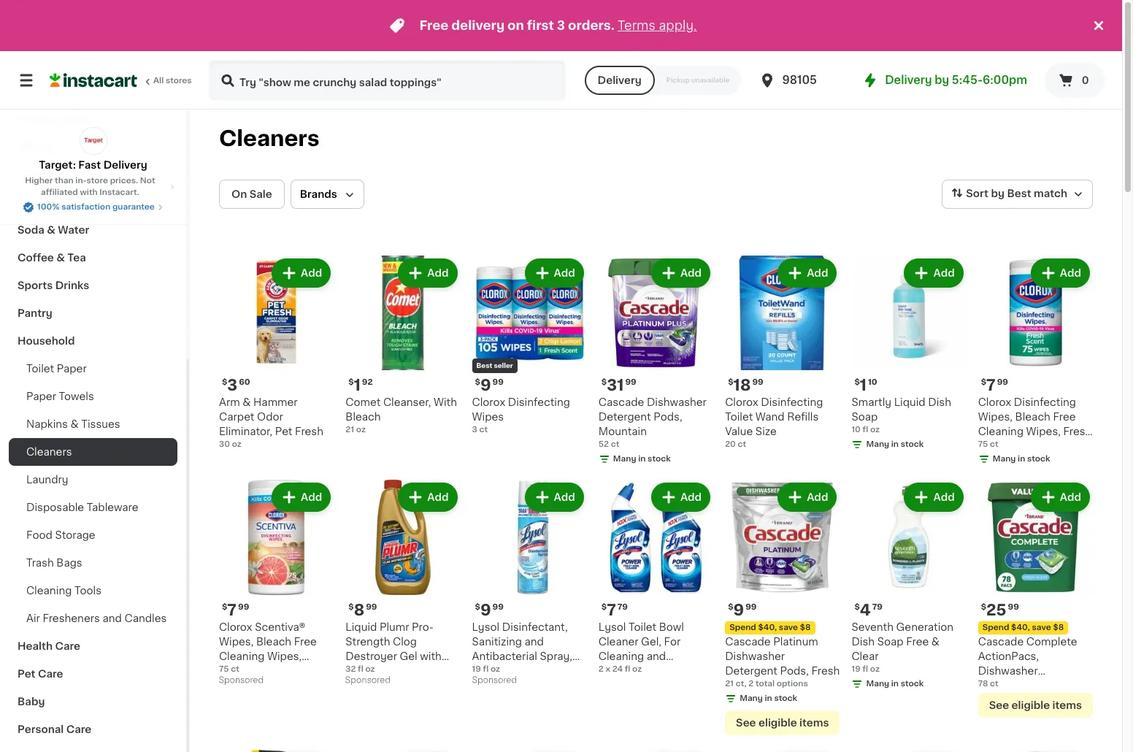 Task type: describe. For each thing, give the bounding box(es) containing it.
1 vertical spatial 3
[[227, 378, 238, 393]]

frozen foods link
[[9, 105, 177, 133]]

soda & water link
[[9, 216, 177, 244]]

gel
[[400, 651, 417, 661]]

& for soda
[[47, 225, 55, 235]]

fl inside smartly liquid dish soap 10 fl oz
[[863, 426, 868, 434]]

many for 7
[[993, 455, 1016, 463]]

product group containing 31
[[599, 256, 714, 468]]

cascade for spend $40, save $8
[[725, 637, 771, 647]]

6:00pm
[[983, 74, 1028, 85]]

21 inside 'comet cleanser, with bleach 21 oz'
[[346, 426, 354, 434]]

antibacterial
[[472, 651, 537, 661]]

dish for 4
[[852, 637, 875, 647]]

75 ct for clorox disinfecting wipes, bleach free cleaning wipes, fresh scent
[[978, 441, 999, 449]]

in down total
[[765, 694, 772, 702]]

many in stock down total
[[740, 694, 797, 702]]

health care
[[18, 641, 80, 651]]

100% satisfaction guarantee button
[[23, 199, 164, 213]]

bleach for disinfecting
[[1016, 412, 1051, 422]]

1 for comet cleanser, with bleach
[[354, 378, 361, 393]]

fresh for pet
[[295, 427, 323, 437]]

terms
[[618, 20, 656, 31]]

$ 7 79
[[602, 602, 628, 618]]

$ inside $ 4 79
[[855, 603, 860, 611]]

brands button
[[290, 180, 364, 209]]

$40, for 9
[[758, 623, 777, 631]]

liquid inside smartly liquid dish soap 10 fl oz
[[894, 397, 926, 408]]

75 ct for clorox scentiva® wipes, bleach free cleaning wipes, tahitian grapefruit splash
[[219, 665, 239, 673]]

all
[[153, 77, 164, 85]]

dishwasher inside cascade platinum dishwasher detergent pods, fresh 21 ct, 2 total options
[[725, 651, 785, 661]]

clorox disinfecting wipes 3 ct
[[472, 397, 570, 434]]

disposable
[[26, 502, 84, 513]]

spend for 25
[[983, 623, 1010, 631]]

99 up clorox disinfecting wipes, bleach free cleaning wipes, fresh scent
[[997, 379, 1009, 387]]

9 for clorox disinfecting wipes
[[480, 378, 491, 393]]

free for seventh generation dish soap free & clear 19 fl oz
[[906, 637, 929, 647]]

bakery
[[18, 142, 54, 152]]

bleach for scentiva®
[[256, 637, 292, 647]]

sports
[[18, 280, 53, 291]]

many for 1
[[866, 441, 890, 449]]

0 button
[[1045, 63, 1105, 98]]

0 horizontal spatial and
[[103, 613, 122, 624]]

$ inside $ 18 99
[[728, 378, 734, 387]]

2 x 24 fl oz
[[599, 665, 642, 673]]

many in stock for 4
[[866, 680, 924, 688]]

bowl
[[659, 622, 684, 632]]

toilet paper
[[26, 364, 87, 374]]

0
[[1082, 75, 1089, 85]]

fl inside seventh generation dish soap free & clear 19 fl oz
[[863, 665, 868, 673]]

eliminator,
[[219, 427, 273, 437]]

fl down antibacterial
[[483, 665, 489, 673]]

free for clorox disinfecting wipes, bleach free cleaning wipes, fresh scent
[[1053, 412, 1076, 422]]

refills
[[787, 412, 819, 422]]

cascade platinum dishwasher detergent pods, fresh 21 ct, 2 total options
[[725, 637, 840, 688]]

78 inside the cascade complete actionpacs, dishwasher detergent pods, fresh, 78 count
[[1012, 695, 1024, 705]]

tea
[[67, 253, 86, 263]]

oz inside smartly liquid dish soap 10 fl oz
[[870, 426, 880, 434]]

higher than in-store prices. not affiliated with instacart. link
[[12, 175, 175, 199]]

2 vertical spatial liquid
[[405, 666, 437, 676]]

napkins
[[26, 419, 68, 429]]

oz inside arm & hammer carpet odor eliminator, pet fresh 30 oz
[[232, 441, 242, 449]]

lysol for 7
[[599, 622, 626, 632]]

by for delivery
[[935, 74, 949, 85]]

dishwasher inside the cascade complete actionpacs, dishwasher detergent pods, fresh, 78 count
[[978, 666, 1038, 676]]

in for 1
[[892, 441, 899, 449]]

trash bags link
[[9, 549, 177, 577]]

stock down the options
[[774, 694, 797, 702]]

21 inside cascade platinum dishwasher detergent pods, fresh 21 ct, 2 total options
[[725, 680, 734, 688]]

$ 9 99 for clorox disinfecting wipes
[[475, 378, 504, 393]]

in for 4
[[892, 680, 899, 688]]

$ inside $ 31 99
[[602, 379, 607, 387]]

toilet inside clorox disinfecting toilet wand refills value size 20 ct
[[725, 412, 753, 422]]

for
[[664, 637, 681, 647]]

see for 25
[[989, 700, 1009, 710]]

free delivery on first 3 orders. terms apply.
[[420, 20, 697, 31]]

pantry
[[18, 308, 52, 318]]

0 horizontal spatial 78
[[978, 680, 988, 688]]

and inside the lysol disinfectant, sanitizing and antibacterial spray, crisp linen
[[525, 637, 544, 647]]

78 ct
[[978, 680, 999, 688]]

ct inside clorox disinfecting toilet wand refills value size 20 ct
[[738, 441, 746, 449]]

all stores
[[153, 77, 192, 85]]

food
[[26, 530, 53, 540]]

75 for clorox scentiva® wipes, bleach free cleaning wipes, tahitian grapefruit splash
[[219, 665, 229, 673]]

baby
[[18, 697, 45, 707]]

strength
[[346, 637, 390, 647]]

$ 25 99
[[981, 602, 1019, 618]]

care for health care
[[55, 641, 80, 651]]

eligible for 25
[[1012, 700, 1050, 710]]

31
[[607, 378, 624, 393]]

& for napkins
[[70, 419, 79, 429]]

sports drinks
[[18, 280, 89, 291]]

pods, inside cascade dishwasher detergent pods, mountain 52 ct
[[654, 412, 682, 422]]

& inside seventh generation dish soap free & clear 19 fl oz
[[932, 637, 940, 647]]

cleaning down the trash bags
[[26, 586, 72, 596]]

drinks
[[55, 280, 89, 291]]

0 vertical spatial cleaners
[[219, 128, 320, 149]]

product group containing 4
[[852, 480, 967, 693]]

clorox for clorox disinfecting toilet wand refills value size 20 ct
[[725, 397, 759, 408]]

2 inside cascade platinum dishwasher detergent pods, fresh 21 ct, 2 total options
[[749, 680, 754, 688]]

crisp
[[472, 666, 499, 676]]

than
[[55, 177, 73, 185]]

many in stock for 31
[[613, 455, 671, 463]]

coffee
[[18, 253, 54, 263]]

99 inside $ 8 99
[[366, 603, 377, 611]]

sort by
[[966, 189, 1005, 199]]

20
[[725, 441, 736, 449]]

not
[[140, 177, 155, 185]]

gel,
[[641, 637, 662, 647]]

99 up clorox scentiva® wipes, bleach free cleaning wipes, tahitian grapefruit splash
[[238, 603, 249, 611]]

target: fast delivery link
[[39, 127, 147, 172]]

sponsored badge image for 7
[[219, 676, 263, 685]]

in-
[[75, 177, 87, 185]]

laundry
[[26, 475, 68, 485]]

clorox for clorox disinfecting wipes, bleach free cleaning wipes, fresh scent
[[978, 397, 1012, 408]]

plumr
[[380, 622, 409, 632]]

cleaning tools
[[26, 586, 101, 596]]

spend $40, save $8 for 25
[[983, 623, 1064, 631]]

prices.
[[110, 177, 138, 185]]

see for 9
[[736, 718, 756, 728]]

sports drinks link
[[9, 272, 177, 299]]

frozen foods
[[18, 114, 88, 124]]

arm
[[219, 397, 240, 408]]

0 horizontal spatial liquid
[[346, 622, 377, 632]]

detergent inside the cascade complete actionpacs, dishwasher detergent pods, fresh, 78 count
[[978, 680, 1031, 691]]

stock for 4
[[901, 680, 924, 688]]

bleach for cleanser,
[[346, 412, 381, 422]]

candles
[[124, 613, 167, 624]]

guarantee
[[112, 203, 155, 211]]

personal care
[[18, 724, 91, 735]]

product group containing 18
[[725, 256, 840, 451]]

x
[[606, 665, 611, 673]]

delivery by 5:45-6:00pm link
[[862, 72, 1028, 89]]

disinfecting inside clorox disinfecting wipes, bleach free cleaning wipes, fresh scent
[[1014, 397, 1076, 408]]

pro-
[[412, 622, 434, 632]]

99 up cascade platinum dishwasher detergent pods, fresh 21 ct, 2 total options
[[746, 603, 757, 611]]

ct inside cascade dishwasher detergent pods, mountain 52 ct
[[611, 441, 620, 449]]

$ inside $ 8 99
[[349, 603, 354, 611]]

$ 7 99 for clorox disinfecting wipes, bleach free cleaning wipes, fresh scent
[[981, 378, 1009, 393]]

paper inside paper towels link
[[26, 391, 56, 402]]

32
[[346, 665, 356, 673]]

instacart logo image
[[50, 72, 137, 89]]

fast
[[78, 160, 101, 170]]

$8 for 25
[[1053, 623, 1064, 631]]

detergent inside cascade dishwasher detergent pods, mountain 52 ct
[[599, 412, 651, 422]]

$ 9 99 for spend $40, save $8
[[728, 602, 757, 618]]

52
[[599, 441, 609, 449]]

10 inside $ 1 10
[[868, 378, 878, 387]]

many in stock for 7
[[993, 455, 1051, 463]]

air
[[26, 613, 40, 624]]

terms apply. link
[[618, 20, 697, 31]]

wipes
[[472, 412, 504, 422]]

stock for 1
[[901, 441, 924, 449]]

with for affiliated
[[80, 188, 98, 196]]

$ 7 99 for clorox scentiva® wipes, bleach free cleaning wipes, tahitian grapefruit splash
[[222, 602, 249, 618]]

toilet inside toilet paper link
[[26, 364, 54, 374]]

smartly
[[852, 397, 892, 408]]

eligible for 9
[[759, 718, 797, 728]]

Best match Sort by field
[[942, 180, 1093, 209]]

delivery for delivery
[[598, 75, 642, 85]]

cleaner inside liquid plumr pro- strength clog destroyer gel with pipeguard, liquid drain cleaner
[[375, 680, 415, 691]]

0 horizontal spatial pet
[[18, 669, 35, 679]]

99 inside $ 18 99
[[753, 378, 764, 387]]

stock for 7
[[1027, 455, 1051, 463]]

many for 31
[[613, 455, 636, 463]]

free inside limited time offer region
[[420, 20, 449, 31]]

sort
[[966, 189, 989, 199]]

care for pet care
[[38, 669, 63, 679]]

personal
[[18, 724, 64, 735]]

on sale
[[232, 189, 272, 199]]

oz inside 'comet cleanser, with bleach 21 oz'
[[356, 426, 366, 434]]

see eligible items button for 9
[[725, 710, 840, 735]]

best for best match
[[1007, 189, 1032, 199]]

in for 7
[[1018, 455, 1026, 463]]

in for 31
[[638, 455, 646, 463]]

ct,
[[736, 680, 747, 688]]

tableware
[[87, 502, 138, 513]]

best match
[[1007, 189, 1068, 199]]

pet care link
[[9, 660, 177, 688]]

fresh for wipes,
[[1064, 427, 1092, 437]]

delivery by 5:45-6:00pm
[[885, 74, 1028, 85]]

$ 3 60
[[222, 378, 250, 393]]

food storage link
[[9, 521, 177, 549]]

on
[[232, 189, 247, 199]]

first
[[527, 20, 554, 31]]

odor
[[257, 412, 283, 422]]

cleaner inside lysol toilet bowl cleaner gel, for cleaning and disinfecting, stain removal
[[599, 637, 639, 647]]



Task type: locate. For each thing, give the bounding box(es) containing it.
0 horizontal spatial cleaner
[[375, 680, 415, 691]]

$8 up complete
[[1053, 623, 1064, 631]]

1 spend from the left
[[730, 623, 756, 631]]

1 horizontal spatial fresh
[[812, 666, 840, 676]]

soda
[[18, 225, 44, 235]]

with
[[80, 188, 98, 196], [420, 651, 442, 661]]

delivery for delivery by 5:45-6:00pm
[[885, 74, 932, 85]]

items for 25
[[1053, 700, 1082, 710]]

9 down best seller
[[480, 378, 491, 393]]

household link
[[9, 327, 177, 355]]

product group containing 8
[[346, 480, 460, 691]]

19
[[472, 665, 481, 673], [852, 665, 861, 673]]

1 horizontal spatial 19
[[852, 665, 861, 673]]

$ inside $ 3 60
[[222, 378, 227, 387]]

and inside lysol toilet bowl cleaner gel, for cleaning and disinfecting, stain removal
[[647, 651, 666, 661]]

clorox for clorox scentiva® wipes, bleach free cleaning wipes, tahitian grapefruit splash
[[219, 622, 252, 632]]

clorox up tahitian
[[219, 622, 252, 632]]

2 1 from the left
[[860, 378, 867, 393]]

product group
[[219, 256, 334, 451], [346, 256, 460, 436], [472, 256, 587, 436], [599, 256, 714, 468], [725, 256, 840, 451], [852, 256, 967, 454], [978, 256, 1093, 468], [219, 480, 334, 691], [346, 480, 460, 691], [472, 480, 587, 688], [599, 480, 714, 691], [725, 480, 840, 735], [852, 480, 967, 693], [978, 480, 1093, 718]]

lysol disinfectant, sanitizing and antibacterial spray, crisp linen
[[472, 622, 572, 676]]

0 vertical spatial 2
[[599, 665, 604, 673]]

see eligible items down 78 ct
[[989, 700, 1082, 710]]

1 lysol from the left
[[472, 622, 500, 632]]

target:
[[39, 160, 76, 170]]

2 horizontal spatial liquid
[[894, 397, 926, 408]]

99 right 8
[[366, 603, 377, 611]]

0 horizontal spatial best
[[477, 362, 492, 369]]

1 horizontal spatial best
[[1007, 189, 1032, 199]]

best for best seller
[[477, 362, 492, 369]]

cleaners inside "link"
[[26, 447, 72, 457]]

1 left 92
[[354, 378, 361, 393]]

2 horizontal spatial 3
[[557, 20, 565, 31]]

personal care link
[[9, 716, 177, 743]]

cascade inside cascade platinum dishwasher detergent pods, fresh 21 ct, 2 total options
[[725, 637, 771, 647]]

pods, inside cascade platinum dishwasher detergent pods, fresh 21 ct, 2 total options
[[780, 666, 809, 676]]

3 right "first"
[[557, 20, 565, 31]]

1 horizontal spatial 7
[[607, 602, 616, 618]]

2 $40, from the left
[[1011, 623, 1030, 631]]

2 horizontal spatial delivery
[[885, 74, 932, 85]]

& for arm
[[243, 397, 251, 408]]

18
[[734, 378, 751, 393]]

fresheners
[[43, 613, 100, 624]]

destroyer
[[346, 651, 397, 661]]

0 vertical spatial items
[[1053, 700, 1082, 710]]

1 1 from the left
[[354, 378, 361, 393]]

1 horizontal spatial save
[[1032, 623, 1051, 631]]

fl
[[863, 426, 868, 434], [358, 665, 363, 673], [483, 665, 489, 673], [863, 665, 868, 673], [625, 665, 631, 673]]

dish up "clear"
[[852, 637, 875, 647]]

1 horizontal spatial dish
[[928, 397, 952, 408]]

1 horizontal spatial 10
[[868, 378, 878, 387]]

health
[[18, 641, 53, 651]]

None search field
[[209, 60, 566, 101]]

by left 5:45-
[[935, 74, 949, 85]]

2 19 from the left
[[852, 665, 861, 673]]

pods, inside the cascade complete actionpacs, dishwasher detergent pods, fresh, 78 count
[[1033, 680, 1062, 691]]

0 vertical spatial care
[[55, 641, 80, 651]]

soap inside smartly liquid dish soap 10 fl oz
[[852, 412, 878, 422]]

0 horizontal spatial items
[[800, 718, 829, 728]]

1 horizontal spatial toilet
[[629, 622, 657, 632]]

2 spend from the left
[[983, 623, 1010, 631]]

clorox inside clorox scentiva® wipes, bleach free cleaning wipes, tahitian grapefruit splash
[[219, 622, 252, 632]]

$40, up platinum
[[758, 623, 777, 631]]

79 for 7
[[618, 603, 628, 611]]

1 horizontal spatial cleaners
[[219, 128, 320, 149]]

75 ct
[[978, 441, 999, 449], [219, 665, 239, 673]]

pet up baby
[[18, 669, 35, 679]]

$ 9 99 for lysol disinfectant, sanitizing and antibacterial spray, crisp linen
[[475, 602, 504, 618]]

stock for 31
[[648, 455, 671, 463]]

0 vertical spatial paper
[[57, 364, 87, 374]]

disinfectant,
[[502, 622, 568, 632]]

0 vertical spatial best
[[1007, 189, 1032, 199]]

pipeguard,
[[346, 666, 403, 676]]

spend
[[730, 623, 756, 631], [983, 623, 1010, 631]]

1 disinfecting from the left
[[508, 397, 570, 408]]

napkins & tissues
[[26, 419, 120, 429]]

clog
[[393, 637, 417, 647]]

many down scent
[[993, 455, 1016, 463]]

toilet inside lysol toilet bowl cleaner gel, for cleaning and disinfecting, stain removal
[[629, 622, 657, 632]]

$40, down the $ 25 99
[[1011, 623, 1030, 631]]

see eligible items button down the options
[[725, 710, 840, 735]]

9 up cascade platinum dishwasher detergent pods, fresh 21 ct, 2 total options
[[734, 602, 744, 618]]

soap for 1
[[852, 412, 878, 422]]

see eligible items for 25
[[989, 700, 1082, 710]]

10 up smartly
[[868, 378, 878, 387]]

24
[[613, 665, 623, 673]]

cascade
[[599, 397, 644, 408], [725, 637, 771, 647], [978, 637, 1024, 647]]

$ inside $ 7 79
[[602, 603, 607, 611]]

clorox for clorox disinfecting wipes 3 ct
[[472, 397, 505, 408]]

bleach inside 'comet cleanser, with bleach 21 oz'
[[346, 412, 381, 422]]

1 horizontal spatial 79
[[872, 603, 883, 611]]

& inside 'link'
[[56, 253, 65, 263]]

& down generation
[[932, 637, 940, 647]]

paper
[[57, 364, 87, 374], [26, 391, 56, 402]]

paper inside toilet paper link
[[57, 364, 87, 374]]

oz down destroyer
[[365, 665, 375, 673]]

$ 1 10
[[855, 378, 878, 393]]

fl right 24
[[625, 665, 631, 673]]

liquid up strength on the left bottom of the page
[[346, 622, 377, 632]]

1 79 from the left
[[872, 603, 883, 611]]

bleach inside clorox disinfecting wipes, bleach free cleaning wipes, fresh scent
[[1016, 412, 1051, 422]]

1 horizontal spatial pods,
[[780, 666, 809, 676]]

0 horizontal spatial dishwasher
[[647, 397, 707, 408]]

0 horizontal spatial paper
[[26, 391, 56, 402]]

2 spend $40, save $8 from the left
[[983, 623, 1064, 631]]

sponsored badge image down the pipeguard,
[[346, 676, 390, 685]]

napkins & tissues link
[[9, 410, 177, 438]]

in
[[892, 441, 899, 449], [638, 455, 646, 463], [1018, 455, 1026, 463], [892, 680, 899, 688], [765, 694, 772, 702]]

free inside clorox disinfecting wipes, bleach free cleaning wipes, fresh scent
[[1053, 412, 1076, 422]]

0 horizontal spatial 7
[[227, 602, 237, 618]]

free inside clorox scentiva® wipes, bleach free cleaning wipes, tahitian grapefruit splash
[[294, 637, 317, 647]]

0 vertical spatial detergent
[[599, 412, 651, 422]]

cascade inside cascade dishwasher detergent pods, mountain 52 ct
[[599, 397, 644, 408]]

99 inside $ 31 99
[[625, 379, 637, 387]]

carpet
[[219, 412, 254, 422]]

1 horizontal spatial cleaner
[[599, 637, 639, 647]]

7 for clorox scentiva® wipes, bleach free cleaning wipes, tahitian grapefruit splash
[[227, 602, 237, 618]]

$8 for 9
[[800, 623, 811, 631]]

cleaners up sale in the left top of the page
[[219, 128, 320, 149]]

1 save from the left
[[779, 623, 798, 631]]

cleaning inside clorox scentiva® wipes, bleach free cleaning wipes, tahitian grapefruit splash
[[219, 651, 265, 661]]

0 vertical spatial see
[[989, 700, 1009, 710]]

target: fast delivery logo image
[[79, 127, 107, 155]]

best seller
[[477, 362, 513, 369]]

disinfecting for 9
[[508, 397, 570, 408]]

1 horizontal spatial lysol
[[599, 622, 626, 632]]

1 horizontal spatial 78
[[1012, 695, 1024, 705]]

detergent inside cascade platinum dishwasher detergent pods, fresh 21 ct, 2 total options
[[725, 666, 778, 676]]

1 vertical spatial paper
[[26, 391, 56, 402]]

cascade inside the cascade complete actionpacs, dishwasher detergent pods, fresh, 78 count
[[978, 637, 1024, 647]]

lysol for 9
[[472, 622, 500, 632]]

total
[[756, 680, 775, 688]]

& right arm
[[243, 397, 251, 408]]

0 horizontal spatial $40,
[[758, 623, 777, 631]]

1 horizontal spatial paper
[[57, 364, 87, 374]]

limited time offer region
[[0, 0, 1090, 51]]

toilet paper link
[[9, 355, 177, 383]]

$ 7 99 up clorox disinfecting wipes, bleach free cleaning wipes, fresh scent
[[981, 378, 1009, 393]]

0 horizontal spatial toilet
[[26, 364, 54, 374]]

0 horizontal spatial disinfecting
[[508, 397, 570, 408]]

free for clorox scentiva® wipes, bleach free cleaning wipes, tahitian grapefruit splash
[[294, 637, 317, 647]]

21
[[346, 426, 354, 434], [725, 680, 734, 688]]

2 horizontal spatial detergent
[[978, 680, 1031, 691]]

baby link
[[9, 688, 177, 716]]

1 horizontal spatial pet
[[275, 427, 292, 437]]

sponsored badge image for 8
[[346, 676, 390, 685]]

1 sponsored badge image from the left
[[219, 676, 263, 685]]

2 left x
[[599, 665, 604, 673]]

1 horizontal spatial $40,
[[1011, 623, 1030, 631]]

1 vertical spatial dishwasher
[[725, 651, 785, 661]]

1 horizontal spatial liquid
[[405, 666, 437, 676]]

& for coffee
[[56, 253, 65, 263]]

paper towels link
[[9, 383, 177, 410]]

1 horizontal spatial $ 7 99
[[981, 378, 1009, 393]]

fresh inside arm & hammer carpet odor eliminator, pet fresh 30 oz
[[295, 427, 323, 437]]

coffee & tea link
[[9, 244, 177, 272]]

coffee & tea
[[18, 253, 86, 263]]

99
[[493, 378, 504, 387], [753, 378, 764, 387], [625, 379, 637, 387], [997, 379, 1009, 387], [238, 603, 249, 611], [366, 603, 377, 611], [493, 603, 504, 611], [746, 603, 757, 611], [1008, 603, 1019, 611]]

comet
[[346, 397, 381, 408]]

2 right ct, at the right
[[749, 680, 754, 688]]

1 vertical spatial eligible
[[759, 718, 797, 728]]

platinum
[[774, 637, 819, 647]]

many down "clear"
[[866, 680, 890, 688]]

grapefruit
[[261, 666, 314, 676]]

pods,
[[654, 412, 682, 422], [780, 666, 809, 676], [1033, 680, 1062, 691]]

oz right 30
[[232, 441, 242, 449]]

0 horizontal spatial 10
[[852, 426, 861, 434]]

linen
[[502, 666, 530, 676]]

cascade up ct, at the right
[[725, 637, 771, 647]]

0 horizontal spatial 75 ct
[[219, 665, 239, 673]]

& left the tea
[[56, 253, 65, 263]]

many in stock down seventh generation dish soap free & clear 19 fl oz
[[866, 680, 924, 688]]

fresh inside cascade platinum dishwasher detergent pods, fresh 21 ct, 2 total options
[[812, 666, 840, 676]]

7 for clorox disinfecting wipes, bleach free cleaning wipes, fresh scent
[[987, 378, 996, 393]]

9 up sanitizing
[[480, 602, 491, 618]]

cleaners up laundry
[[26, 447, 72, 457]]

30
[[219, 441, 230, 449]]

0 horizontal spatial with
[[80, 188, 98, 196]]

0 horizontal spatial see eligible items
[[736, 718, 829, 728]]

dish inside smartly liquid dish soap 10 fl oz
[[928, 397, 952, 408]]

drain
[[346, 680, 373, 691]]

cheese
[[18, 169, 58, 180]]

liquid
[[894, 397, 926, 408], [346, 622, 377, 632], [405, 666, 437, 676]]

complete
[[1027, 637, 1078, 647]]

lysol inside the lysol disinfectant, sanitizing and antibacterial spray, crisp linen
[[472, 622, 500, 632]]

spend up cascade platinum dishwasher detergent pods, fresh 21 ct, 2 total options
[[730, 623, 756, 631]]

2 79 from the left
[[618, 603, 628, 611]]

many in stock down smartly liquid dish soap 10 fl oz
[[866, 441, 924, 449]]

2
[[599, 665, 604, 673], [749, 680, 754, 688]]

dishwasher down actionpacs,
[[978, 666, 1038, 676]]

scent
[[978, 441, 1008, 452]]

clorox up scent
[[978, 397, 1012, 408]]

3 inside limited time offer region
[[557, 20, 565, 31]]

2 sponsored badge image from the left
[[346, 676, 390, 685]]

by inside delivery by 5:45-6:00pm link
[[935, 74, 949, 85]]

99 right 25
[[1008, 603, 1019, 611]]

2 horizontal spatial and
[[647, 651, 666, 661]]

1 horizontal spatial spend
[[983, 623, 1010, 631]]

with inside liquid plumr pro- strength clog destroyer gel with pipeguard, liquid drain cleaner
[[420, 651, 442, 661]]

many down ct, at the right
[[740, 694, 763, 702]]

and
[[103, 613, 122, 624], [525, 637, 544, 647], [647, 651, 666, 661]]

clorox inside clorox disinfecting toilet wand refills value size 20 ct
[[725, 397, 759, 408]]

bleach
[[346, 412, 381, 422], [1016, 412, 1051, 422], [256, 637, 292, 647]]

best left match
[[1007, 189, 1032, 199]]

0 horizontal spatial $8
[[800, 623, 811, 631]]

0 horizontal spatial pods,
[[654, 412, 682, 422]]

many down smartly liquid dish soap 10 fl oz
[[866, 441, 890, 449]]

spend $40, save $8 for 9
[[730, 623, 811, 631]]

3 disinfecting from the left
[[1014, 397, 1076, 408]]

0 horizontal spatial eligible
[[759, 718, 797, 728]]

0 horizontal spatial by
[[935, 74, 949, 85]]

fl down "clear"
[[863, 665, 868, 673]]

soap for 4
[[878, 637, 904, 647]]

$ inside the $ 25 99
[[981, 603, 987, 611]]

cleaning up 2 x 24 fl oz in the bottom of the page
[[599, 651, 644, 661]]

& right soda
[[47, 225, 55, 235]]

foods
[[56, 114, 88, 124]]

$ 9 99
[[475, 378, 504, 393], [475, 602, 504, 618], [728, 602, 757, 618]]

& inside arm & hammer carpet odor eliminator, pet fresh 30 oz
[[243, 397, 251, 408]]

1 for smartly liquid dish soap
[[860, 378, 867, 393]]

spend for 9
[[730, 623, 756, 631]]

75 for clorox disinfecting wipes, bleach free cleaning wipes, fresh scent
[[978, 441, 988, 449]]

2 vertical spatial and
[[647, 651, 666, 661]]

1 19 from the left
[[472, 665, 481, 673]]

7 up lysol toilet bowl cleaner gel, for cleaning and disinfecting, stain removal
[[607, 602, 616, 618]]

sponsored badge image down tahitian
[[219, 676, 263, 685]]

see
[[989, 700, 1009, 710], [736, 718, 756, 728]]

eligible inside product group
[[1012, 700, 1050, 710]]

household
[[18, 336, 75, 346]]

0 horizontal spatial save
[[779, 623, 798, 631]]

fl down smartly
[[863, 426, 868, 434]]

with inside higher than in-store prices. not affiliated with instacart.
[[80, 188, 98, 196]]

spend $40, save $8 down the $ 25 99
[[983, 623, 1064, 631]]

paper up napkins
[[26, 391, 56, 402]]

save inside product group
[[1032, 623, 1051, 631]]

0 vertical spatial dishwasher
[[647, 397, 707, 408]]

1 vertical spatial 75 ct
[[219, 665, 239, 673]]

lysol up sanitizing
[[472, 622, 500, 632]]

0 horizontal spatial dish
[[852, 637, 875, 647]]

0 horizontal spatial 1
[[354, 378, 361, 393]]

0 vertical spatial soap
[[852, 412, 878, 422]]

0 horizontal spatial $ 7 99
[[222, 602, 249, 618]]

0 vertical spatial eligible
[[1012, 700, 1050, 710]]

99 down best seller
[[493, 378, 504, 387]]

0 vertical spatial 75 ct
[[978, 441, 999, 449]]

in down smartly liquid dish soap 10 fl oz
[[892, 441, 899, 449]]

care for personal care
[[66, 724, 91, 735]]

75
[[978, 441, 988, 449], [219, 665, 229, 673]]

in down seventh generation dish soap free & clear 19 fl oz
[[892, 680, 899, 688]]

$ inside $ 1 92
[[349, 378, 354, 387]]

clorox down 18
[[725, 397, 759, 408]]

best inside best match sort by field
[[1007, 189, 1032, 199]]

1 vertical spatial with
[[420, 651, 442, 661]]

1 horizontal spatial see
[[989, 700, 1009, 710]]

in down mountain
[[638, 455, 646, 463]]

in down clorox disinfecting wipes, bleach free cleaning wipes, fresh scent
[[1018, 455, 1026, 463]]

disinfecting inside clorox disinfecting toilet wand refills value size 20 ct
[[761, 397, 823, 408]]

78 right fresh, at the bottom right of the page
[[1012, 695, 1024, 705]]

fl right 32
[[358, 665, 363, 673]]

oz inside seventh generation dish soap free & clear 19 fl oz
[[870, 665, 880, 673]]

paper up towels
[[57, 364, 87, 374]]

by for sort
[[991, 189, 1005, 199]]

0 horizontal spatial spend
[[730, 623, 756, 631]]

stock down clorox disinfecting wipes, bleach free cleaning wipes, fresh scent
[[1027, 455, 1051, 463]]

cleaning tools link
[[9, 577, 177, 605]]

1 vertical spatial detergent
[[725, 666, 778, 676]]

79 inside $ 7 79
[[618, 603, 628, 611]]

7 up clorox disinfecting wipes, bleach free cleaning wipes, fresh scent
[[987, 378, 996, 393]]

sale
[[250, 189, 272, 199]]

10
[[868, 378, 878, 387], [852, 426, 861, 434]]

1 horizontal spatial see eligible items button
[[978, 693, 1093, 718]]

fresh,
[[978, 695, 1009, 705]]

$ 31 99
[[602, 378, 637, 393]]

cleaning inside clorox disinfecting wipes, bleach free cleaning wipes, fresh scent
[[978, 427, 1024, 437]]

liquid right smartly
[[894, 397, 926, 408]]

cheese link
[[9, 161, 177, 188]]

cleaners link
[[9, 438, 177, 466]]

items down complete
[[1053, 700, 1082, 710]]

99 inside the $ 25 99
[[1008, 603, 1019, 611]]

many for 4
[[866, 680, 890, 688]]

best left seller
[[477, 362, 492, 369]]

25
[[987, 602, 1007, 618]]

care down "baby" link
[[66, 724, 91, 735]]

see eligible items button down 78 ct
[[978, 693, 1093, 718]]

8
[[354, 602, 365, 618]]

stock down seventh generation dish soap free & clear 19 fl oz
[[901, 680, 924, 688]]

& inside "link"
[[47, 225, 55, 235]]

service type group
[[585, 66, 742, 95]]

7 for lysol toilet bowl cleaner gel, for cleaning and disinfecting, stain removal
[[607, 602, 616, 618]]

free inside seventh generation dish soap free & clear 19 fl oz
[[906, 637, 929, 647]]

cleaners
[[219, 128, 320, 149], [26, 447, 72, 457]]

disinfecting for 18
[[761, 397, 823, 408]]

0 horizontal spatial detergent
[[599, 412, 651, 422]]

2 save from the left
[[1032, 623, 1051, 631]]

save up complete
[[1032, 623, 1051, 631]]

0 horizontal spatial 21
[[346, 426, 354, 434]]

see eligible items down the options
[[736, 718, 829, 728]]

79 for 4
[[872, 603, 883, 611]]

save for 9
[[779, 623, 798, 631]]

many in stock for 1
[[866, 441, 924, 449]]

detergent up mountain
[[599, 412, 651, 422]]

value
[[725, 427, 753, 437]]

9 for lysol disinfectant, sanitizing and antibacterial spray, crisp linen
[[480, 602, 491, 618]]

with for gel
[[420, 651, 442, 661]]

and down disinfectant,
[[525, 637, 544, 647]]

clorox inside clorox disinfecting wipes, bleach free cleaning wipes, fresh scent
[[978, 397, 1012, 408]]

water
[[58, 225, 89, 235]]

10 inside smartly liquid dish soap 10 fl oz
[[852, 426, 861, 434]]

sponsored badge image inside product group
[[346, 676, 390, 685]]

dish for 1
[[928, 397, 952, 408]]

1 vertical spatial 2
[[749, 680, 754, 688]]

eligible right fresh, at the bottom right of the page
[[1012, 700, 1050, 710]]

save for 25
[[1032, 623, 1051, 631]]

cascade up actionpacs,
[[978, 637, 1024, 647]]

&
[[47, 225, 55, 235], [56, 253, 65, 263], [243, 397, 251, 408], [70, 419, 79, 429], [932, 637, 940, 647]]

with down in- on the left top of page
[[80, 188, 98, 196]]

2 vertical spatial toilet
[[629, 622, 657, 632]]

0 horizontal spatial 19
[[472, 665, 481, 673]]

3 sponsored badge image from the left
[[472, 676, 516, 685]]

0 vertical spatial and
[[103, 613, 122, 624]]

1 vertical spatial 21
[[725, 680, 734, 688]]

1 vertical spatial care
[[38, 669, 63, 679]]

many down mountain
[[613, 455, 636, 463]]

98105 button
[[759, 60, 847, 101]]

dishwasher up total
[[725, 651, 785, 661]]

1 vertical spatial see eligible items
[[736, 718, 829, 728]]

2 horizontal spatial sponsored badge image
[[472, 676, 516, 685]]

0 horizontal spatial 79
[[618, 603, 628, 611]]

$8 inside product group
[[1053, 623, 1064, 631]]

product group containing 25
[[978, 480, 1093, 718]]

0 vertical spatial 75
[[978, 441, 988, 449]]

1 vertical spatial cleaner
[[375, 680, 415, 691]]

0 horizontal spatial spend $40, save $8
[[730, 623, 811, 631]]

spend $40, save $8 inside product group
[[983, 623, 1064, 631]]

toilet up gel, on the right
[[629, 622, 657, 632]]

2 lysol from the left
[[599, 622, 626, 632]]

generation
[[896, 622, 954, 632]]

oz down "clear"
[[870, 665, 880, 673]]

79 inside $ 4 79
[[872, 603, 883, 611]]

$ 9 99 down best seller
[[475, 378, 504, 393]]

tissues
[[81, 419, 120, 429]]

99 right 18
[[753, 378, 764, 387]]

clorox inside clorox disinfecting wipes 3 ct
[[472, 397, 505, 408]]

0 horizontal spatial cascade
[[599, 397, 644, 408]]

bleach inside clorox scentiva® wipes, bleach free cleaning wipes, tahitian grapefruit splash
[[256, 637, 292, 647]]

toilet down household
[[26, 364, 54, 374]]

dishwasher up mountain
[[647, 397, 707, 408]]

$40, inside product group
[[1011, 623, 1030, 631]]

brands
[[300, 189, 337, 199]]

soap inside seventh generation dish soap free & clear 19 fl oz
[[878, 637, 904, 647]]

see eligible items for 9
[[736, 718, 829, 728]]

oz right 24
[[632, 665, 642, 673]]

spray,
[[540, 651, 572, 661]]

cleanser,
[[383, 397, 431, 408]]

disinfecting,
[[599, 666, 664, 676]]

product group containing 3
[[219, 256, 334, 451]]

9 for spend $40, save $8
[[734, 602, 744, 618]]

19 inside seventh generation dish soap free & clear 19 fl oz
[[852, 665, 861, 673]]

99 up sanitizing
[[493, 603, 504, 611]]

trash
[[26, 558, 54, 568]]

cleaning up tahitian
[[219, 651, 265, 661]]

oz down antibacterial
[[491, 665, 500, 673]]

0 horizontal spatial cleaners
[[26, 447, 72, 457]]

disinfecting inside clorox disinfecting wipes 3 ct
[[508, 397, 570, 408]]

cleaning inside lysol toilet bowl cleaner gel, for cleaning and disinfecting, stain removal
[[599, 651, 644, 661]]

stain
[[666, 666, 692, 676]]

1 $8 from the left
[[800, 623, 811, 631]]

clorox
[[472, 397, 505, 408], [725, 397, 759, 408], [978, 397, 1012, 408], [219, 622, 252, 632]]

soap
[[852, 412, 878, 422], [878, 637, 904, 647]]

soda & water
[[18, 225, 89, 235]]

2 $8 from the left
[[1053, 623, 1064, 631]]

fresh inside clorox disinfecting wipes, bleach free cleaning wipes, fresh scent
[[1064, 427, 1092, 437]]

$ 4 79
[[855, 602, 883, 618]]

sponsored badge image
[[219, 676, 263, 685], [346, 676, 390, 685], [472, 676, 516, 685]]

0 vertical spatial cleaner
[[599, 637, 639, 647]]

1 vertical spatial liquid
[[346, 622, 377, 632]]

sponsored badge image down crisp
[[472, 676, 516, 685]]

98105
[[782, 74, 817, 85]]

1 horizontal spatial delivery
[[598, 75, 642, 85]]

0 vertical spatial see eligible items
[[989, 700, 1082, 710]]

lysol inside lysol toilet bowl cleaner gel, for cleaning and disinfecting, stain removal
[[599, 622, 626, 632]]

by inside best match sort by field
[[991, 189, 1005, 199]]

sponsored badge image for 9
[[472, 676, 516, 685]]

21 down comet
[[346, 426, 354, 434]]

0 horizontal spatial fresh
[[295, 427, 323, 437]]

$ 1 92
[[349, 378, 373, 393]]

dishwasher inside cascade dishwasher detergent pods, mountain 52 ct
[[647, 397, 707, 408]]

1 horizontal spatial eligible
[[1012, 700, 1050, 710]]

pet inside arm & hammer carpet odor eliminator, pet fresh 30 oz
[[275, 427, 292, 437]]

stock down cascade dishwasher detergent pods, mountain 52 ct
[[648, 455, 671, 463]]

Search field
[[210, 61, 564, 99]]

0 horizontal spatial lysol
[[472, 622, 500, 632]]

1 spend $40, save $8 from the left
[[730, 623, 811, 631]]

stock down smartly liquid dish soap 10 fl oz
[[901, 441, 924, 449]]

2 disinfecting from the left
[[761, 397, 823, 408]]

ct inside clorox disinfecting wipes 3 ct
[[479, 426, 488, 434]]

clorox disinfecting toilet wand refills value size 20 ct
[[725, 397, 823, 449]]

$40, for 25
[[1011, 623, 1030, 631]]

99 right '31'
[[625, 379, 637, 387]]

items for 9
[[800, 718, 829, 728]]

dish inside seventh generation dish soap free & clear 19 fl oz
[[852, 637, 875, 647]]

0 horizontal spatial delivery
[[103, 160, 147, 170]]

$ 9 99 up cascade platinum dishwasher detergent pods, fresh 21 ct, 2 total options
[[728, 602, 757, 618]]

3 inside clorox disinfecting wipes 3 ct
[[472, 426, 477, 434]]

and down gel, on the right
[[647, 651, 666, 661]]

1 up smartly
[[860, 378, 867, 393]]

2 vertical spatial 3
[[472, 426, 477, 434]]

dishwasher
[[647, 397, 707, 408], [725, 651, 785, 661], [978, 666, 1038, 676]]

0 horizontal spatial 2
[[599, 665, 604, 673]]

delivery left 5:45-
[[885, 74, 932, 85]]

delivery down terms
[[598, 75, 642, 85]]

items
[[1053, 700, 1082, 710], [800, 718, 829, 728]]

79 up lysol toilet bowl cleaner gel, for cleaning and disinfecting, stain removal
[[618, 603, 628, 611]]

$ inside $ 1 10
[[855, 378, 860, 387]]

2 vertical spatial dishwasher
[[978, 666, 1038, 676]]

delivery inside button
[[598, 75, 642, 85]]

see eligible items button for 25
[[978, 693, 1093, 718]]

cascade for 31
[[599, 397, 644, 408]]

1 vertical spatial and
[[525, 637, 544, 647]]

100% satisfaction guarantee
[[37, 203, 155, 211]]

care down "health care"
[[38, 669, 63, 679]]

1 $40, from the left
[[758, 623, 777, 631]]



Task type: vqa. For each thing, say whether or not it's contained in the screenshot.


